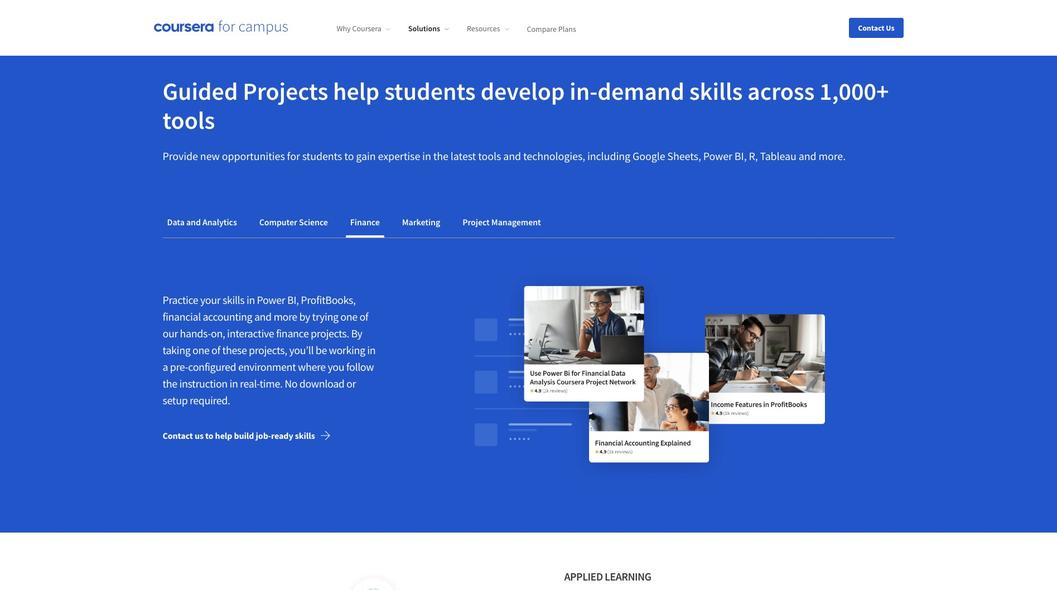 Task type: locate. For each thing, give the bounding box(es) containing it.
1 horizontal spatial help
[[333, 76, 379, 107]]

and up interactive
[[254, 310, 272, 324]]

0 horizontal spatial skills
[[223, 293, 245, 307]]

skills inside guided projects help students develop in-demand skills across 1,000+ tools
[[689, 76, 743, 107]]

on,
[[211, 326, 225, 340]]

provide new opportunities for students to gain expertise in the latest tools and technologies, including google sheets, power bi, r, tableau and more.
[[163, 149, 846, 163]]

project
[[463, 217, 490, 228]]

contact us to help build job-ready skills
[[163, 430, 315, 441]]

1 horizontal spatial bi,
[[735, 149, 747, 163]]

and left technologies,
[[503, 149, 521, 163]]

0 vertical spatial tools
[[163, 105, 215, 136]]

2 horizontal spatial skills
[[689, 76, 743, 107]]

one
[[340, 310, 358, 324], [192, 343, 209, 357]]

real-
[[240, 377, 260, 391]]

across
[[748, 76, 815, 107]]

these
[[222, 343, 247, 357]]

one up by
[[340, 310, 358, 324]]

0 vertical spatial students
[[384, 76, 476, 107]]

you'll
[[289, 343, 314, 357]]

configured
[[188, 360, 236, 374]]

r,
[[749, 149, 758, 163]]

tools right latest
[[478, 149, 501, 163]]

setup
[[163, 393, 188, 407]]

students
[[384, 76, 476, 107], [302, 149, 342, 163]]

working
[[329, 343, 365, 357]]

contact inside button
[[858, 23, 885, 33]]

1 horizontal spatial skills
[[295, 430, 315, 441]]

finance course image image
[[432, 265, 868, 488]]

0 vertical spatial power
[[703, 149, 733, 163]]

power up more
[[257, 293, 285, 307]]

0 vertical spatial help
[[333, 76, 379, 107]]

0 vertical spatial bi,
[[735, 149, 747, 163]]

1 vertical spatial bi,
[[287, 293, 299, 307]]

coursera for campus image
[[154, 20, 288, 35]]

1,000+
[[820, 76, 889, 107]]

why coursera
[[337, 24, 382, 34]]

the left latest
[[433, 149, 449, 163]]

gain
[[356, 149, 376, 163]]

project management button
[[458, 209, 546, 236]]

1 vertical spatial the
[[163, 377, 177, 391]]

to right us
[[205, 430, 213, 441]]

interactive
[[227, 326, 274, 340]]

profitbooks,
[[301, 293, 356, 307]]

0 horizontal spatial tools
[[163, 105, 215, 136]]

1 vertical spatial students
[[302, 149, 342, 163]]

guided
[[163, 76, 238, 107]]

sheets,
[[667, 149, 701, 163]]

you
[[328, 360, 344, 374]]

2 vertical spatial skills
[[295, 430, 315, 441]]

projects,
[[249, 343, 287, 357]]

tools
[[163, 105, 215, 136], [478, 149, 501, 163]]

technologies,
[[523, 149, 585, 163]]

of down on,
[[211, 343, 220, 357]]

skills inside practice your skills in power bi, profitbooks, financial accounting and more by trying one of our hands-on, interactive finance projects. by taking one of these projects, you'll be working in a pre-configured environment where you follow the instruction in real-time. no download or setup required.
[[223, 293, 245, 307]]

one down hands-
[[192, 343, 209, 357]]

bi, left the r,
[[735, 149, 747, 163]]

0 vertical spatial one
[[340, 310, 358, 324]]

skills for demand
[[689, 76, 743, 107]]

contact for contact us
[[858, 23, 885, 33]]

of up by
[[360, 310, 368, 324]]

to left gain
[[344, 149, 354, 163]]

0 vertical spatial to
[[344, 149, 354, 163]]

the
[[433, 149, 449, 163], [163, 377, 177, 391]]

to
[[344, 149, 354, 163], [205, 430, 213, 441]]

bi, up more
[[287, 293, 299, 307]]

solutions link
[[408, 24, 449, 34]]

help
[[333, 76, 379, 107], [215, 430, 232, 441]]

for
[[287, 149, 300, 163]]

0 horizontal spatial the
[[163, 377, 177, 391]]

0 vertical spatial of
[[360, 310, 368, 324]]

1 vertical spatial help
[[215, 430, 232, 441]]

projects.
[[311, 326, 349, 340]]

1 horizontal spatial the
[[433, 149, 449, 163]]

1 vertical spatial tools
[[478, 149, 501, 163]]

skills
[[689, 76, 743, 107], [223, 293, 245, 307], [295, 430, 315, 441]]

trying
[[312, 310, 338, 324]]

power inside practice your skills in power bi, profitbooks, financial accounting and more by trying one of our hands-on, interactive finance projects. by taking one of these projects, you'll be working in a pre-configured environment where you follow the instruction in real-time. no download or setup required.
[[257, 293, 285, 307]]

1 vertical spatial power
[[257, 293, 285, 307]]

0 horizontal spatial help
[[215, 430, 232, 441]]

0 horizontal spatial of
[[211, 343, 220, 357]]

0 vertical spatial contact
[[858, 23, 885, 33]]

and inside button
[[186, 217, 201, 228]]

the down a
[[163, 377, 177, 391]]

0 horizontal spatial power
[[257, 293, 285, 307]]

finance
[[276, 326, 309, 340]]

0 horizontal spatial students
[[302, 149, 342, 163]]

0 vertical spatial skills
[[689, 76, 743, 107]]

data and analytics
[[167, 217, 237, 228]]

0 horizontal spatial bi,
[[287, 293, 299, 307]]

required.
[[190, 393, 230, 407]]

0 horizontal spatial contact
[[163, 430, 193, 441]]

1 horizontal spatial power
[[703, 149, 733, 163]]

1 vertical spatial skills
[[223, 293, 245, 307]]

plans
[[558, 24, 576, 34]]

project management
[[463, 217, 541, 228]]

resources link
[[467, 24, 509, 34]]

power right sheets,
[[703, 149, 733, 163]]

in up accounting
[[247, 293, 255, 307]]

contact us
[[858, 23, 895, 33]]

of
[[360, 310, 368, 324], [211, 343, 220, 357]]

finance
[[350, 217, 380, 228]]

1 vertical spatial to
[[205, 430, 213, 441]]

be
[[316, 343, 327, 357]]

us
[[886, 23, 895, 33]]

0 horizontal spatial to
[[205, 430, 213, 441]]

data and analytics button
[[163, 209, 241, 236]]

where
[[298, 360, 326, 374]]

including
[[587, 149, 630, 163]]

1 vertical spatial contact
[[163, 430, 193, 441]]

and right data
[[186, 217, 201, 228]]

1 horizontal spatial of
[[360, 310, 368, 324]]

0 horizontal spatial one
[[192, 343, 209, 357]]

in left real-
[[230, 377, 238, 391]]

1 horizontal spatial contact
[[858, 23, 885, 33]]

skills for ready
[[295, 430, 315, 441]]

power
[[703, 149, 733, 163], [257, 293, 285, 307]]

1 vertical spatial of
[[211, 343, 220, 357]]

instruction
[[179, 377, 228, 391]]

1 horizontal spatial one
[[340, 310, 358, 324]]

1 horizontal spatial students
[[384, 76, 476, 107]]

ready
[[271, 430, 293, 441]]

and
[[503, 149, 521, 163], [799, 149, 817, 163], [186, 217, 201, 228], [254, 310, 272, 324]]

tools up provide
[[163, 105, 215, 136]]



Task type: describe. For each thing, give the bounding box(es) containing it.
1 horizontal spatial tools
[[478, 149, 501, 163]]

management
[[491, 217, 541, 228]]

or
[[347, 377, 356, 391]]

more
[[274, 310, 297, 324]]

applied
[[564, 570, 603, 584]]

demand
[[598, 76, 685, 107]]

contact for contact us to help build job-ready skills
[[163, 430, 193, 441]]

taking
[[163, 343, 190, 357]]

and inside practice your skills in power bi, profitbooks, financial accounting and more by trying one of our hands-on, interactive finance projects. by taking one of these projects, you'll be working in a pre-configured environment where you follow the instruction in real-time. no download or setup required.
[[254, 310, 272, 324]]

hands-
[[180, 326, 211, 340]]

computer science button
[[255, 209, 332, 236]]

by
[[351, 326, 362, 340]]

contact us button
[[849, 18, 904, 38]]

bi, inside practice your skills in power bi, profitbooks, financial accounting and more by trying one of our hands-on, interactive finance projects. by taking one of these projects, you'll be working in a pre-configured environment where you follow the instruction in real-time. no download or setup required.
[[287, 293, 299, 307]]

provide
[[163, 149, 198, 163]]

guided projects help students develop in-demand skills across 1,000+ tools
[[163, 76, 889, 136]]

new
[[200, 149, 220, 163]]

in up follow
[[367, 343, 376, 357]]

0 vertical spatial the
[[433, 149, 449, 163]]

download
[[299, 377, 345, 391]]

marketing
[[402, 217, 440, 228]]

time.
[[260, 377, 283, 391]]

google
[[633, 149, 665, 163]]

us
[[195, 430, 204, 441]]

practice
[[163, 293, 198, 307]]

practice your skills in power bi, profitbooks, financial accounting and more by trying one of our hands-on, interactive finance projects. by taking one of these projects, you'll be working in a pre-configured environment where you follow the instruction in real-time. no download or setup required.
[[163, 293, 376, 407]]

compare plans link
[[527, 24, 576, 34]]

in right expertise
[[422, 149, 431, 163]]

in-
[[570, 76, 598, 107]]

students inside guided projects help students develop in-demand skills across 1,000+ tools
[[384, 76, 476, 107]]

projects
[[243, 76, 328, 107]]

solutions
[[408, 24, 440, 34]]

compare
[[527, 24, 557, 34]]

and left more.
[[799, 149, 817, 163]]

opportunities
[[222, 149, 285, 163]]

tools inside guided projects help students develop in-demand skills across 1,000+ tools
[[163, 105, 215, 136]]

by
[[299, 310, 310, 324]]

latest
[[451, 149, 476, 163]]

pre-
[[170, 360, 188, 374]]

your
[[200, 293, 221, 307]]

1 vertical spatial one
[[192, 343, 209, 357]]

applied learning
[[564, 570, 651, 584]]

analytics
[[202, 217, 237, 228]]

resources
[[467, 24, 500, 34]]

develop
[[481, 76, 565, 107]]

expertise
[[378, 149, 420, 163]]

learning
[[605, 570, 651, 584]]

build
[[234, 430, 254, 441]]

tableau
[[760, 149, 797, 163]]

no
[[285, 377, 297, 391]]

a
[[163, 360, 168, 374]]

job-
[[256, 430, 271, 441]]

marketing button
[[398, 209, 445, 236]]

why coursera link
[[337, 24, 390, 34]]

the inside practice your skills in power bi, profitbooks, financial accounting and more by trying one of our hands-on, interactive finance projects. by taking one of these projects, you'll be working in a pre-configured environment where you follow the instruction in real-time. no download or setup required.
[[163, 377, 177, 391]]

our
[[163, 326, 178, 340]]

computer science
[[259, 217, 328, 228]]

content tabs tab list
[[163, 209, 895, 238]]

coursera
[[352, 24, 382, 34]]

financial
[[163, 310, 201, 324]]

data
[[167, 217, 185, 228]]

compare plans
[[527, 24, 576, 34]]

science
[[299, 217, 328, 228]]

accounting
[[203, 310, 252, 324]]

more.
[[819, 149, 846, 163]]

environment
[[238, 360, 296, 374]]

follow
[[346, 360, 374, 374]]

computer
[[259, 217, 297, 228]]

finance button
[[346, 209, 384, 236]]

1 horizontal spatial to
[[344, 149, 354, 163]]

contact us to help build job-ready skills link
[[163, 422, 340, 449]]

why
[[337, 24, 351, 34]]

help inside guided projects help students develop in-demand skills across 1,000+ tools
[[333, 76, 379, 107]]



Task type: vqa. For each thing, say whether or not it's contained in the screenshot.
View application now button
no



